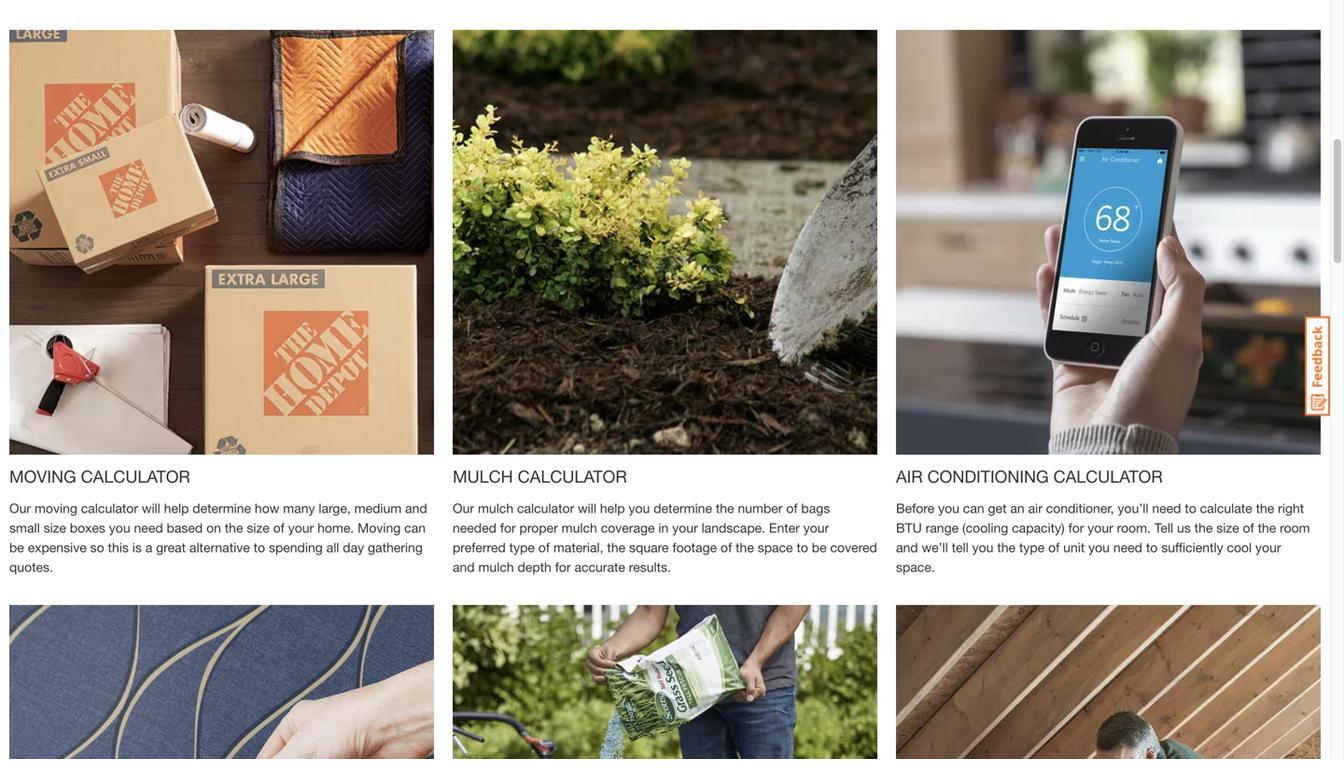 Task type: locate. For each thing, give the bounding box(es) containing it.
size down moving
[[43, 520, 66, 536]]

moving calculator
[[9, 466, 190, 487]]

(cooling
[[963, 520, 1009, 536]]

sufficiently
[[1162, 540, 1224, 555]]

be down small on the left
[[9, 540, 24, 555]]

space.
[[896, 559, 935, 575]]

0 horizontal spatial can
[[405, 520, 426, 536]]

the
[[716, 501, 735, 516], [1257, 501, 1275, 516], [225, 520, 243, 536], [1195, 520, 1213, 536], [1258, 520, 1277, 536], [607, 540, 626, 555], [736, 540, 754, 555], [998, 540, 1016, 555]]

calculator up boxes
[[81, 501, 138, 516]]

for down material,
[[555, 559, 571, 575]]

calculator
[[81, 466, 190, 487], [518, 466, 627, 487], [1054, 466, 1163, 487]]

day
[[343, 540, 364, 555]]

air conditioning calculator
[[896, 466, 1163, 487]]

type down capacity)
[[1020, 540, 1045, 555]]

1 our from the left
[[9, 501, 31, 516]]

calculator inside our mulch calculator will help you determine the number of bags needed for proper mulch coverage in your landscape. enter your preferred type of material, the square footage of the space to be covered and mulch depth for accurate results.
[[517, 501, 574, 516]]

you up coverage
[[629, 501, 650, 516]]

0 horizontal spatial size
[[43, 520, 66, 536]]

type
[[510, 540, 535, 555], [1020, 540, 1045, 555]]

and right medium
[[405, 501, 427, 516]]

accurate
[[575, 559, 626, 575]]

us
[[1178, 520, 1191, 536]]

you'll
[[1118, 501, 1149, 516]]

your down many
[[288, 520, 314, 536]]

can up gathering at the left of the page
[[405, 520, 426, 536]]

mulch up needed
[[478, 501, 514, 516]]

we'll
[[922, 540, 948, 555]]

help up coverage
[[600, 501, 625, 516]]

2 calculator from the left
[[517, 501, 574, 516]]

of down the landscape. at the bottom of page
[[721, 540, 732, 555]]

proper
[[520, 520, 558, 536]]

calculator up boxes
[[81, 466, 190, 487]]

of inside our moving calculator will help determine how many large, medium and small size boxes you need based on the size of your home. moving can be expensive so this is a great alternative to spending all day gathering quotes.
[[273, 520, 285, 536]]

help up based
[[164, 501, 189, 516]]

be
[[9, 540, 24, 555], [812, 540, 827, 555]]

0 horizontal spatial determine
[[193, 501, 251, 516]]

size down how
[[247, 520, 270, 536]]

size down calculate
[[1217, 520, 1240, 536]]

1 vertical spatial mulch
[[562, 520, 597, 536]]

calculator up proper on the left bottom
[[518, 466, 627, 487]]

our for moving calculator
[[9, 501, 31, 516]]

0 horizontal spatial help
[[164, 501, 189, 516]]

1 horizontal spatial determine
[[654, 501, 712, 516]]

be left covered
[[812, 540, 827, 555]]

right
[[1279, 501, 1305, 516]]

type up depth
[[510, 540, 535, 555]]

1 vertical spatial can
[[405, 520, 426, 536]]

0 horizontal spatial and
[[405, 501, 427, 516]]

will up 'a'
[[142, 501, 160, 516]]

can
[[964, 501, 985, 516], [405, 520, 426, 536]]

this
[[108, 540, 129, 555]]

you inside our moving calculator will help determine how many large, medium and small size boxes you need based on the size of your home. moving can be expensive so this is a great alternative to spending all day gathering quotes.
[[109, 520, 130, 536]]

results.
[[629, 559, 671, 575]]

calculator for mulch
[[517, 501, 574, 516]]

to down tell
[[1147, 540, 1158, 555]]

0 horizontal spatial calculator
[[81, 466, 190, 487]]

get
[[988, 501, 1007, 516]]

mulch
[[453, 466, 513, 487]]

of down proper on the left bottom
[[539, 540, 550, 555]]

type inside our mulch calculator will help you determine the number of bags needed for proper mulch coverage in your landscape. enter your preferred type of material, the square footage of the space to be covered and mulch depth for accurate results.
[[510, 540, 535, 555]]

1 horizontal spatial type
[[1020, 540, 1045, 555]]

grass seed calculator image
[[453, 605, 878, 759]]

calculator for moving
[[81, 501, 138, 516]]

0 horizontal spatial be
[[9, 540, 24, 555]]

footage
[[673, 540, 717, 555]]

can up (cooling
[[964, 501, 985, 516]]

a
[[145, 540, 152, 555]]

before
[[896, 501, 935, 516]]

and down preferred on the left bottom
[[453, 559, 475, 575]]

0 horizontal spatial calculator
[[81, 501, 138, 516]]

0 vertical spatial can
[[964, 501, 985, 516]]

0 horizontal spatial need
[[134, 520, 163, 536]]

large,
[[319, 501, 351, 516]]

1 will from the left
[[142, 501, 160, 516]]

the inside our moving calculator will help determine how many large, medium and small size boxes you need based on the size of your home. moving can be expensive so this is a great alternative to spending all day gathering quotes.
[[225, 520, 243, 536]]

so
[[90, 540, 104, 555]]

0 horizontal spatial for
[[500, 520, 516, 536]]

coverage
[[601, 520, 655, 536]]

need
[[1153, 501, 1182, 516], [134, 520, 163, 536], [1114, 540, 1143, 555]]

need up 'a'
[[134, 520, 163, 536]]

great
[[156, 540, 186, 555]]

small
[[9, 520, 40, 536]]

of
[[787, 501, 798, 516], [273, 520, 285, 536], [1243, 520, 1255, 536], [539, 540, 550, 555], [721, 540, 732, 555], [1049, 540, 1060, 555]]

air
[[896, 466, 923, 487]]

help inside our moving calculator will help determine how many large, medium and small size boxes you need based on the size of your home. moving can be expensive so this is a great alternative to spending all day gathering quotes.
[[164, 501, 189, 516]]

preferred
[[453, 540, 506, 555]]

1 help from the left
[[164, 501, 189, 516]]

material,
[[554, 540, 604, 555]]

our for mulch calculator
[[453, 501, 474, 516]]

1 horizontal spatial calculator
[[518, 466, 627, 487]]

and
[[405, 501, 427, 516], [896, 540, 918, 555], [453, 559, 475, 575]]

0 vertical spatial need
[[1153, 501, 1182, 516]]

our up small on the left
[[9, 501, 31, 516]]

1 type from the left
[[510, 540, 535, 555]]

determine up in
[[654, 501, 712, 516]]

1 horizontal spatial size
[[247, 520, 270, 536]]

your
[[288, 520, 314, 536], [673, 520, 698, 536], [804, 520, 829, 536], [1088, 520, 1114, 536], [1256, 540, 1282, 555]]

based
[[167, 520, 203, 536]]

1 size from the left
[[43, 520, 66, 536]]

1 horizontal spatial help
[[600, 501, 625, 516]]

our inside our mulch calculator will help you determine the number of bags needed for proper mulch coverage in your landscape. enter your preferred type of material, the square footage of the space to be covered and mulch depth for accurate results.
[[453, 501, 474, 516]]

2 will from the left
[[578, 501, 597, 516]]

our
[[9, 501, 31, 516], [453, 501, 474, 516]]

calculator up proper on the left bottom
[[517, 501, 574, 516]]

will inside our moving calculator will help determine how many large, medium and small size boxes you need based on the size of your home. moving can be expensive so this is a great alternative to spending all day gathering quotes.
[[142, 501, 160, 516]]

2 horizontal spatial and
[[896, 540, 918, 555]]

calculator for moving calculator
[[81, 466, 190, 487]]

room.
[[1117, 520, 1151, 536]]

size inside before you can get an air conditioner, you'll need to calculate the right btu range (cooling capacity) for your room. tell us the size of the room and we'll tell you the type of unit you need to sufficiently cool your space.
[[1217, 520, 1240, 536]]

conditioner,
[[1047, 501, 1115, 516]]

and inside before you can get an air conditioner, you'll need to calculate the right btu range (cooling capacity) for your room. tell us the size of the room and we'll tell you the type of unit you need to sufficiently cool your space.
[[896, 540, 918, 555]]

2 horizontal spatial need
[[1153, 501, 1182, 516]]

the right the on
[[225, 520, 243, 536]]

2 horizontal spatial calculator
[[1054, 466, 1163, 487]]

1 determine from the left
[[193, 501, 251, 516]]

will
[[142, 501, 160, 516], [578, 501, 597, 516]]

you up this at the left of page
[[109, 520, 130, 536]]

to
[[1185, 501, 1197, 516], [254, 540, 265, 555], [797, 540, 809, 555], [1147, 540, 1158, 555]]

mulch down preferred on the left bottom
[[479, 559, 514, 575]]

to inside our mulch calculator will help you determine the number of bags needed for proper mulch coverage in your landscape. enter your preferred type of material, the square footage of the space to be covered and mulch depth for accurate results.
[[797, 540, 809, 555]]

our inside our moving calculator will help determine how many large, medium and small size boxes you need based on the size of your home. moving can be expensive so this is a great alternative to spending all day gathering quotes.
[[9, 501, 31, 516]]

2 our from the left
[[453, 501, 474, 516]]

help for moving calculator
[[164, 501, 189, 516]]

1 be from the left
[[9, 540, 24, 555]]

calculator inside our moving calculator will help determine how many large, medium and small size boxes you need based on the size of your home. moving can be expensive so this is a great alternative to spending all day gathering quotes.
[[81, 501, 138, 516]]

2 type from the left
[[1020, 540, 1045, 555]]

of up enter
[[787, 501, 798, 516]]

0 vertical spatial and
[[405, 501, 427, 516]]

1 vertical spatial and
[[896, 540, 918, 555]]

2 horizontal spatial size
[[1217, 520, 1240, 536]]

help
[[164, 501, 189, 516], [600, 501, 625, 516]]

how
[[255, 501, 280, 516]]

3 size from the left
[[1217, 520, 1240, 536]]

you
[[629, 501, 650, 516], [939, 501, 960, 516], [109, 520, 130, 536], [973, 540, 994, 555], [1089, 540, 1110, 555]]

for left proper on the left bottom
[[500, 520, 516, 536]]

for up unit
[[1069, 520, 1085, 536]]

capacity)
[[1012, 520, 1065, 536]]

your down conditioner,
[[1088, 520, 1114, 536]]

mulch up material,
[[562, 520, 597, 536]]

determine
[[193, 501, 251, 516], [654, 501, 712, 516]]

2 calculator from the left
[[518, 466, 627, 487]]

for
[[500, 520, 516, 536], [1069, 520, 1085, 536], [555, 559, 571, 575]]

landscape.
[[702, 520, 766, 536]]

1 horizontal spatial for
[[555, 559, 571, 575]]

size
[[43, 520, 66, 536], [247, 520, 270, 536], [1217, 520, 1240, 536]]

gathering
[[368, 540, 423, 555]]

1 calculator from the left
[[81, 466, 190, 487]]

1 calculator from the left
[[81, 501, 138, 516]]

wallpaper calculator image
[[9, 605, 434, 759]]

2 determine from the left
[[654, 501, 712, 516]]

1 vertical spatial need
[[134, 520, 163, 536]]

and inside our moving calculator will help determine how many large, medium and small size boxes you need based on the size of your home. moving can be expensive so this is a great alternative to spending all day gathering quotes.
[[405, 501, 427, 516]]

boxes
[[70, 520, 105, 536]]

1 horizontal spatial be
[[812, 540, 827, 555]]

to left spending
[[254, 540, 265, 555]]

determine inside our mulch calculator will help you determine the number of bags needed for proper mulch coverage in your landscape. enter your preferred type of material, the square footage of the space to be covered and mulch depth for accurate results.
[[654, 501, 712, 516]]

covered
[[831, 540, 878, 555]]

can inside our moving calculator will help determine how many large, medium and small size boxes you need based on the size of your home. moving can be expensive so this is a great alternative to spending all day gathering quotes.
[[405, 520, 426, 536]]

1 horizontal spatial calculator
[[517, 501, 574, 516]]

the down the landscape. at the bottom of page
[[736, 540, 754, 555]]

space
[[758, 540, 793, 555]]

2 help from the left
[[600, 501, 625, 516]]

our up needed
[[453, 501, 474, 516]]

you up range
[[939, 501, 960, 516]]

0 horizontal spatial our
[[9, 501, 31, 516]]

1 horizontal spatial will
[[578, 501, 597, 516]]

need down room.
[[1114, 540, 1143, 555]]

will inside our mulch calculator will help you determine the number of bags needed for proper mulch coverage in your landscape. enter your preferred type of material, the square footage of the space to be covered and mulch depth for accurate results.
[[578, 501, 597, 516]]

2 horizontal spatial for
[[1069, 520, 1085, 536]]

and down btu
[[896, 540, 918, 555]]

is
[[132, 540, 142, 555]]

calculator up the you'll
[[1054, 466, 1163, 487]]

to down enter
[[797, 540, 809, 555]]

2 vertical spatial and
[[453, 559, 475, 575]]

moving
[[35, 501, 77, 516]]

mulch
[[478, 501, 514, 516], [562, 520, 597, 536], [479, 559, 514, 575]]

2 be from the left
[[812, 540, 827, 555]]

will up material,
[[578, 501, 597, 516]]

need up tell
[[1153, 501, 1182, 516]]

btu
[[896, 520, 922, 536]]

your right cool
[[1256, 540, 1282, 555]]

help inside our mulch calculator will help you determine the number of bags needed for proper mulch coverage in your landscape. enter your preferred type of material, the square footage of the space to be covered and mulch depth for accurate results.
[[600, 501, 625, 516]]

1 horizontal spatial can
[[964, 501, 985, 516]]

you right unit
[[1089, 540, 1110, 555]]

0 horizontal spatial type
[[510, 540, 535, 555]]

1 horizontal spatial and
[[453, 559, 475, 575]]

1 horizontal spatial need
[[1114, 540, 1143, 555]]

type inside before you can get an air conditioner, you'll need to calculate the right btu range (cooling capacity) for your room. tell us the size of the room and we'll tell you the type of unit you need to sufficiently cool your space.
[[1020, 540, 1045, 555]]

0 horizontal spatial will
[[142, 501, 160, 516]]

of up cool
[[1243, 520, 1255, 536]]

of down how
[[273, 520, 285, 536]]

1 horizontal spatial our
[[453, 501, 474, 516]]

determine up the on
[[193, 501, 251, 516]]

calculator
[[81, 501, 138, 516], [517, 501, 574, 516]]



Task type: describe. For each thing, give the bounding box(es) containing it.
all
[[327, 540, 339, 555]]

home.
[[318, 520, 354, 536]]

tell
[[1155, 520, 1174, 536]]

3 calculator from the left
[[1054, 466, 1163, 487]]

0 vertical spatial mulch
[[478, 501, 514, 516]]

to up us at the bottom
[[1185, 501, 1197, 516]]

our moving calculator will help determine how many large, medium and small size boxes you need based on the size of your home. moving can be expensive so this is a great alternative to spending all day gathering quotes.
[[9, 501, 427, 575]]

the up the landscape. at the bottom of page
[[716, 501, 735, 516]]

on
[[206, 520, 221, 536]]

mulch calculator
[[453, 466, 627, 487]]

the left right
[[1257, 501, 1275, 516]]

needed
[[453, 520, 497, 536]]

an
[[1011, 501, 1025, 516]]

range
[[926, 520, 959, 536]]

air conditioning calculator image
[[896, 30, 1321, 455]]

moving
[[9, 466, 76, 487]]

will for moving calculator
[[142, 501, 160, 516]]

many
[[283, 501, 315, 516]]

and inside our mulch calculator will help you determine the number of bags needed for proper mulch coverage in your landscape. enter your preferred type of material, the square footage of the space to be covered and mulch depth for accurate results.
[[453, 559, 475, 575]]

quotes.
[[9, 559, 53, 575]]

the down (cooling
[[998, 540, 1016, 555]]

conditioning
[[928, 466, 1049, 487]]

tell
[[952, 540, 969, 555]]

be inside our mulch calculator will help you determine the number of bags needed for proper mulch coverage in your landscape. enter your preferred type of material, the square footage of the space to be covered and mulch depth for accurate results.
[[812, 540, 827, 555]]

in
[[659, 520, 669, 536]]

your right in
[[673, 520, 698, 536]]

medium
[[355, 501, 402, 516]]

you inside our mulch calculator will help you determine the number of bags needed for proper mulch coverage in your landscape. enter your preferred type of material, the square footage of the space to be covered and mulch depth for accurate results.
[[629, 501, 650, 516]]

mulch calculator image
[[453, 30, 878, 455]]

for inside before you can get an air conditioner, you'll need to calculate the right btu range (cooling capacity) for your room. tell us the size of the room and we'll tell you the type of unit you need to sufficiently cool your space.
[[1069, 520, 1085, 536]]

help for mulch calculator
[[600, 501, 625, 516]]

you down (cooling
[[973, 540, 994, 555]]

unit
[[1064, 540, 1085, 555]]

your down bags
[[804, 520, 829, 536]]

determine inside our moving calculator will help determine how many large, medium and small size boxes you need based on the size of your home. moving can be expensive so this is a great alternative to spending all day gathering quotes.
[[193, 501, 251, 516]]

be inside our moving calculator will help determine how many large, medium and small size boxes you need based on the size of your home. moving can be expensive so this is a great alternative to spending all day gathering quotes.
[[9, 540, 24, 555]]

depth
[[518, 559, 552, 575]]

cool
[[1227, 540, 1252, 555]]

our mulch calculator will help you determine the number of bags needed for proper mulch coverage in your landscape. enter your preferred type of material, the square footage of the space to be covered and mulch depth for accurate results.
[[453, 501, 878, 575]]

alternative
[[189, 540, 250, 555]]

enter
[[769, 520, 800, 536]]

calculator for mulch calculator
[[518, 466, 627, 487]]

2 size from the left
[[247, 520, 270, 536]]

to inside our moving calculator will help determine how many large, medium and small size boxes you need based on the size of your home. moving can be expensive so this is a great alternative to spending all day gathering quotes.
[[254, 540, 265, 555]]

the left room
[[1258, 520, 1277, 536]]

2 vertical spatial mulch
[[479, 559, 514, 575]]

air
[[1029, 501, 1043, 516]]

your inside our moving calculator will help determine how many large, medium and small size boxes you need based on the size of your home. moving can be expensive so this is a great alternative to spending all day gathering quotes.
[[288, 520, 314, 536]]

will for mulch calculator
[[578, 501, 597, 516]]

square
[[629, 540, 669, 555]]

moving
[[358, 520, 401, 536]]

the down coverage
[[607, 540, 626, 555]]

can inside before you can get an air conditioner, you'll need to calculate the right btu range (cooling capacity) for your room. tell us the size of the room and we'll tell you the type of unit you need to sufficiently cool your space.
[[964, 501, 985, 516]]

moving calculator image
[[9, 30, 434, 455]]

expensive
[[28, 540, 87, 555]]

insulation calculator image
[[896, 605, 1321, 759]]

feedback link image
[[1305, 316, 1331, 416]]

spending
[[269, 540, 323, 555]]

2 vertical spatial need
[[1114, 540, 1143, 555]]

number
[[738, 501, 783, 516]]

calculate
[[1201, 501, 1253, 516]]

before you can get an air conditioner, you'll need to calculate the right btu range (cooling capacity) for your room. tell us the size of the room and we'll tell you the type of unit you need to sufficiently cool your space.
[[896, 501, 1311, 575]]

need inside our moving calculator will help determine how many large, medium and small size boxes you need based on the size of your home. moving can be expensive so this is a great alternative to spending all day gathering quotes.
[[134, 520, 163, 536]]

bags
[[802, 501, 830, 516]]

room
[[1280, 520, 1311, 536]]

of left unit
[[1049, 540, 1060, 555]]

the right us at the bottom
[[1195, 520, 1213, 536]]



Task type: vqa. For each thing, say whether or not it's contained in the screenshot.
l
no



